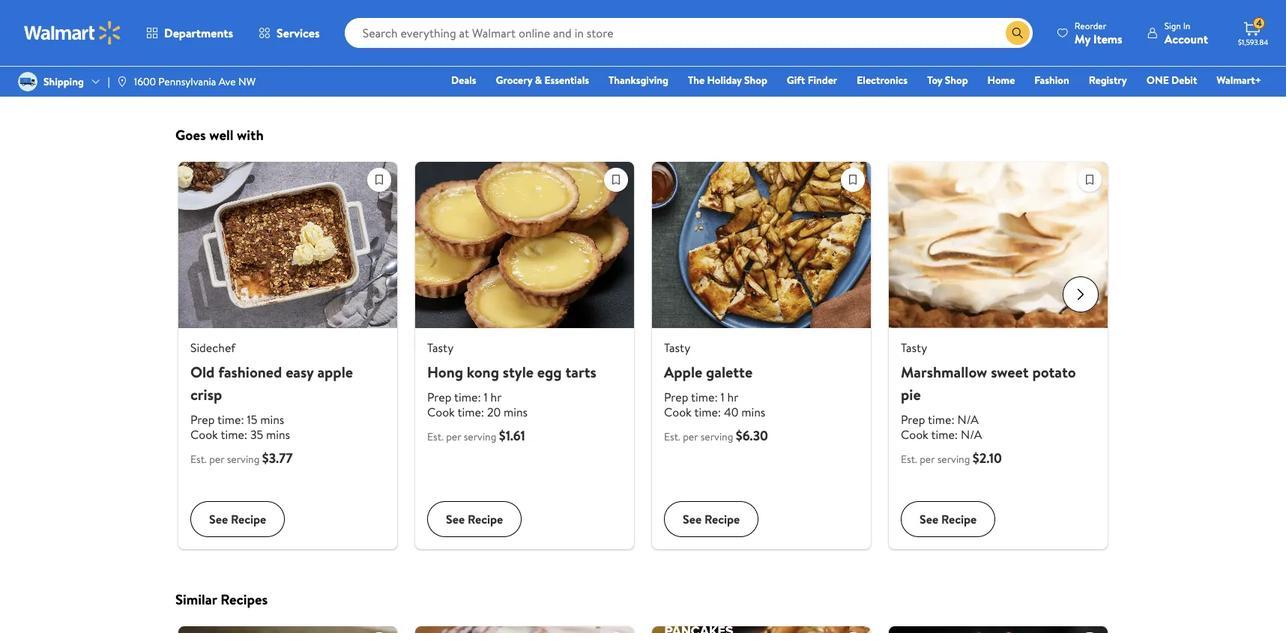 Task type: locate. For each thing, give the bounding box(es) containing it.
functions,
[[652, 50, 705, 67]]

1 recipe from the left
[[231, 511, 266, 527]]

prep inside prep time: n/a cook time: n/a
[[901, 411, 925, 428]]

see for old fashioned easy apple crisp
[[209, 511, 228, 527]]

n/a
[[957, 411, 979, 428], [961, 426, 982, 443]]

mins for kong
[[504, 404, 528, 420]]

2 see from the left
[[446, 511, 465, 527]]

20
[[487, 404, 501, 420]]

per for apple galette
[[683, 429, 698, 444]]

stainless
[[960, 50, 1004, 67]]

goes well with
[[175, 125, 264, 145]]

set for spatula
[[582, 17, 599, 34]]

block
[[190, 17, 219, 34]]

grocery & essentials
[[496, 73, 589, 88]]

hr
[[491, 389, 502, 405], [727, 389, 738, 405]]

mins for galette
[[741, 404, 765, 420]]

4 see from the left
[[920, 511, 938, 527]]

2 hr from the left
[[727, 389, 738, 405]]

handles,
[[535, 34, 579, 50]]

shop right "toy"
[[945, 73, 968, 88]]

prep down hong
[[427, 389, 451, 405]]

gold
[[245, 50, 270, 67]]

2 tasty from the left
[[664, 339, 690, 356]]

1 for galette
[[721, 389, 724, 405]]

2 mainstays from the left
[[806, 1, 857, 17]]

1 hr from the left
[[491, 389, 502, 405]]

knife inside beautiful 12 piece knife block set with soft-grip ergonomic handles white and gold by drew barrymore
[[284, 1, 311, 17]]

 image left shipping
[[18, 72, 37, 91]]

1 product group from the left
[[190, 0, 323, 83]]

cook for old fashioned easy apple crisp
[[190, 426, 218, 443]]

well
[[209, 125, 233, 145]]

1 inside the prep time: 1 hr cook time: 40 mins
[[721, 389, 724, 405]]

fashioned
[[218, 362, 282, 382]]

search icon image
[[1012, 27, 1024, 39]]

12 right beautiful
[[240, 1, 250, 17]]

hr inside prep time: 1 hr cook time: 20 mins
[[491, 389, 502, 405]]

per inside est. per serving $3.77
[[209, 452, 224, 467]]

12 inside beautiful 12 piece knife block set with soft-grip ergonomic handles white and gold by drew barrymore
[[240, 1, 250, 17]]

fashion
[[1034, 73, 1069, 88]]

0 horizontal spatial tasty
[[427, 339, 454, 356]]

0 horizontal spatial and
[[224, 50, 243, 67]]

product group containing hamilton beach smoothie blender, 48 oz. jar, 12 blending functions, black, 50180f
[[652, 0, 785, 69]]

piece inside the mainstays 2-piece silicone spatula set with plastic handles, teal and black
[[563, 1, 591, 17]]

knife
[[284, 1, 311, 17], [1039, 17, 1066, 34]]

prep inside prep time: 1 hr cook time: 20 mins
[[427, 389, 451, 405]]

12
[[240, 1, 250, 17], [673, 34, 683, 50]]

cook inside prep time: 1 hr cook time: 20 mins
[[427, 404, 455, 420]]

next slide of list image
[[1063, 277, 1099, 313]]

see for marshmallow sweet potato pie
[[920, 511, 938, 527]]

cookie
[[846, 17, 883, 34]]

serving
[[464, 429, 496, 444], [700, 429, 733, 444], [227, 452, 260, 467], [937, 452, 970, 467]]

est. per serving $6.30
[[664, 426, 768, 445]]

prep for apple galette
[[664, 389, 688, 405]]

shop
[[744, 73, 767, 88], [945, 73, 968, 88]]

0 horizontal spatial set
[[222, 17, 239, 34]]

1 1 from the left
[[484, 389, 488, 405]]

by
[[273, 50, 285, 67]]

tasty up hong
[[427, 339, 454, 356]]

serving left $2.10
[[937, 452, 970, 467]]

1 horizontal spatial saved image
[[842, 168, 864, 191]]

per down prep time: 15 mins cook time: 35 mins
[[209, 452, 224, 467]]

gift finder
[[787, 73, 837, 88]]

3 tasty from the left
[[901, 339, 927, 356]]

see recipe for apple galette
[[683, 511, 740, 527]]

mainstays for x
[[806, 1, 857, 17]]

electronics
[[857, 73, 908, 88]]

 image right |
[[116, 76, 128, 88]]

tasty up apple
[[664, 339, 690, 356]]

serving inside est. per serving $3.77
[[227, 452, 260, 467]]

0 horizontal spatial 12
[[240, 1, 250, 17]]

product group containing ninja foodi neverdull 10- piece essential knife system with sharpener, stainless steel, k12010
[[960, 0, 1093, 69]]

saved image for apple
[[368, 168, 390, 191]]

hamilton
[[652, 1, 700, 17]]

old fashioned easy apple crisp image
[[178, 162, 397, 328]]

est. for hong kong style egg tarts
[[427, 429, 444, 444]]

gray
[[868, 34, 893, 50]]

0 horizontal spatial shop
[[744, 73, 767, 88]]

per inside est. per serving $6.30
[[683, 429, 698, 444]]

3 see recipe from the left
[[683, 511, 740, 527]]

0 horizontal spatial mainstays
[[498, 1, 549, 17]]

product group
[[190, 0, 323, 83], [344, 0, 477, 69], [498, 0, 631, 69], [652, 0, 785, 69], [806, 0, 939, 69], [960, 0, 1093, 69]]

mainstays large nonstick 17" x 11" cookie sheet baking pan, gray
[[806, 1, 938, 50]]

reorder
[[1075, 19, 1106, 32]]

1 horizontal spatial knife
[[1039, 17, 1066, 34]]

2 horizontal spatial tasty
[[901, 339, 927, 356]]

2 1 from the left
[[721, 389, 724, 405]]

1 vertical spatial 12
[[673, 34, 683, 50]]

1 horizontal spatial 1
[[721, 389, 724, 405]]

and up ave
[[224, 50, 243, 67]]

cook down pie
[[901, 426, 928, 443]]

tasty for apple
[[664, 339, 690, 356]]

mainstays for spatula
[[498, 1, 549, 17]]

serving down 40
[[700, 429, 733, 444]]

beautiful 12 piece knife block set with soft-grip ergonomic handles white and gold by drew barrymore
[[190, 1, 316, 83]]

per down prep time: 1 hr cook time: 20 mins
[[446, 429, 461, 444]]

1 horizontal spatial set
[[582, 17, 599, 34]]

hr for kong
[[491, 389, 502, 405]]

1 see from the left
[[209, 511, 228, 527]]

mainstays up baking
[[806, 1, 857, 17]]

8-
[[344, 17, 356, 34]]

set for block
[[222, 17, 239, 34]]

2 set from the left
[[582, 17, 599, 34]]

items
[[1093, 30, 1122, 47]]

piece inside pyrex mixing bowl, glass, 8-piece
[[356, 17, 384, 34]]

1 inside prep time: 1 hr cook time: 20 mins
[[484, 389, 488, 405]]

cook down crisp
[[190, 426, 218, 443]]

cook inside prep time: 15 mins cook time: 35 mins
[[190, 426, 218, 443]]

per down the prep time: 1 hr cook time: 40 mins
[[683, 429, 698, 444]]

1 see recipe from the left
[[209, 511, 266, 527]]

2 horizontal spatial saved image
[[1078, 168, 1101, 191]]

tasty for marshmallow
[[901, 339, 927, 356]]

15
[[247, 411, 257, 428]]

1 horizontal spatial shop
[[945, 73, 968, 88]]

per for old fashioned easy apple crisp
[[209, 452, 224, 467]]

mins right 20
[[504, 404, 528, 420]]

finder
[[808, 73, 837, 88]]

mainstays inside the mainstays 2-piece silicone spatula set with plastic handles, teal and black
[[498, 1, 549, 17]]

12 right jar,
[[673, 34, 683, 50]]

cook down hong
[[427, 404, 455, 420]]

k12010
[[1039, 50, 1075, 67]]

pie
[[901, 384, 921, 405]]

est. per serving $1.61
[[427, 426, 525, 445]]

hr down galette at the bottom of page
[[727, 389, 738, 405]]

1 down kong
[[484, 389, 488, 405]]

with inside ninja foodi neverdull 10- piece essential knife system with sharpener, stainless steel, k12010
[[1000, 34, 1023, 50]]

deals
[[451, 73, 476, 88]]

pennsylvania
[[158, 74, 216, 89]]

see
[[209, 511, 228, 527], [446, 511, 465, 527], [683, 511, 702, 527], [920, 511, 938, 527]]

11"
[[831, 17, 843, 34]]

electronics link
[[850, 72, 914, 88]]

apple galette image
[[652, 162, 871, 328]]

&
[[535, 73, 542, 88]]

one debit link
[[1140, 72, 1204, 88]]

recipe for old fashioned easy apple crisp
[[231, 511, 266, 527]]

0 horizontal spatial saved image
[[368, 168, 390, 191]]

0 horizontal spatial 1
[[484, 389, 488, 405]]

1 horizontal spatial tasty
[[664, 339, 690, 356]]

4 recipe from the left
[[941, 511, 977, 527]]

Walmart Site-Wide search field
[[344, 18, 1033, 48]]

0 horizontal spatial hr
[[491, 389, 502, 405]]

2 recipe from the left
[[468, 511, 503, 527]]

0 horizontal spatial knife
[[284, 1, 311, 17]]

0 horizontal spatial  image
[[18, 72, 37, 91]]

2 product group from the left
[[344, 0, 477, 69]]

per inside est. per serving $1.61
[[446, 429, 461, 444]]

est. down prep time: 1 hr cook time: 20 mins
[[427, 429, 444, 444]]

shop down the 50180f
[[744, 73, 767, 88]]

with right clear search field text icon
[[1000, 34, 1023, 50]]

per down prep time: n/a cook time: n/a
[[920, 452, 935, 467]]

cook inside the prep time: 1 hr cook time: 40 mins
[[664, 404, 692, 420]]

281
[[238, 56, 251, 69]]

1 horizontal spatial mainstays
[[806, 1, 857, 17]]

1 tasty from the left
[[427, 339, 454, 356]]

0 vertical spatial 12
[[240, 1, 250, 17]]

my
[[1075, 30, 1090, 47]]

prep down apple
[[664, 389, 688, 405]]

mins inside the prep time: 1 hr cook time: 40 mins
[[741, 404, 765, 420]]

serving inside the est. per serving $2.10
[[937, 452, 970, 467]]

prep down crisp
[[190, 411, 215, 428]]

sheet
[[885, 17, 915, 34]]

cook down apple
[[664, 404, 692, 420]]

gift finder link
[[780, 72, 844, 88]]

est. down prep time: 15 mins cook time: 35 mins
[[190, 452, 207, 467]]

est. inside the est. per serving $2.10
[[901, 452, 917, 467]]

cook
[[427, 404, 455, 420], [664, 404, 692, 420], [190, 426, 218, 443], [901, 426, 928, 443]]

est. inside est. per serving $3.77
[[190, 452, 207, 467]]

3 recipe from the left
[[704, 511, 740, 527]]

mins inside prep time: 1 hr cook time: 20 mins
[[504, 404, 528, 420]]

prep inside the prep time: 1 hr cook time: 40 mins
[[664, 389, 688, 405]]

see recipe for old fashioned easy apple crisp
[[209, 511, 266, 527]]

hr for galette
[[727, 389, 738, 405]]

egg
[[537, 362, 562, 382]]

product group containing beautiful 12 piece knife block set with soft-grip ergonomic handles white and gold by drew barrymore
[[190, 0, 323, 83]]

prep for marshmallow sweet potato pie
[[901, 411, 925, 428]]

set inside the mainstays 2-piece silicone spatula set with plastic handles, teal and black
[[582, 17, 599, 34]]

apple
[[664, 362, 702, 382]]

3 saved image from the left
[[1078, 168, 1101, 191]]

prep time: 1 hr cook time: 40 mins
[[664, 389, 765, 420]]

barrymore
[[190, 67, 246, 83]]

grocery & essentials link
[[489, 72, 596, 88]]

set inside beautiful 12 piece knife block set with soft-grip ergonomic handles white and gold by drew barrymore
[[222, 17, 239, 34]]

product group containing mainstays large nonstick 17" x 11" cookie sheet baking pan, gray
[[806, 0, 939, 69]]

mins right 15
[[260, 411, 284, 428]]

hr inside the prep time: 1 hr cook time: 40 mins
[[727, 389, 738, 405]]

2 see recipe from the left
[[446, 511, 503, 527]]

est. per serving $3.77
[[190, 449, 293, 467]]

tasty for hong
[[427, 339, 454, 356]]

2 shop from the left
[[945, 73, 968, 88]]

per
[[446, 429, 461, 444], [683, 429, 698, 444], [209, 452, 224, 467], [920, 452, 935, 467]]

prep down pie
[[901, 411, 925, 428]]

1 saved image from the left
[[368, 168, 390, 191]]

 image
[[18, 72, 37, 91], [116, 76, 128, 88]]

recipe for hong kong style egg tarts
[[468, 511, 503, 527]]

Search search field
[[344, 18, 1033, 48]]

est. inside est. per serving $1.61
[[427, 429, 444, 444]]

est. down the prep time: 1 hr cook time: 40 mins
[[664, 429, 680, 444]]

serving inside est. per serving $6.30
[[700, 429, 733, 444]]

5 product group from the left
[[806, 0, 939, 69]]

set right spatula
[[582, 17, 599, 34]]

marshmallow sweet potato pie image
[[889, 162, 1108, 328]]

set right block
[[222, 17, 239, 34]]

saved image
[[368, 168, 390, 191], [842, 168, 864, 191], [1078, 168, 1101, 191]]

x
[[823, 17, 828, 34]]

tasty up marshmallow
[[901, 339, 927, 356]]

3 product group from the left
[[498, 0, 631, 69]]

2 saved image from the left
[[842, 168, 864, 191]]

with right teal
[[602, 17, 624, 34]]

serving inside est. per serving $1.61
[[464, 429, 496, 444]]

serving down 35
[[227, 452, 260, 467]]

product group containing mainstays 2-piece silicone spatula set with plastic handles, teal and black
[[498, 0, 631, 69]]

see recipe
[[209, 511, 266, 527], [446, 511, 503, 527], [683, 511, 740, 527], [920, 511, 977, 527]]

hr down kong
[[491, 389, 502, 405]]

1 mainstays from the left
[[498, 1, 549, 17]]

nw
[[238, 74, 256, 89]]

1 horizontal spatial and
[[605, 34, 623, 50]]

est. inside est. per serving $6.30
[[664, 429, 680, 444]]

grocery
[[496, 73, 532, 88]]

mins right 40
[[741, 404, 765, 420]]

mainstays left "2-"
[[498, 1, 549, 17]]

ergonomic
[[190, 34, 247, 50]]

with left soft-
[[242, 17, 264, 34]]

prep inside prep time: 15 mins cook time: 35 mins
[[190, 411, 215, 428]]

1 set from the left
[[222, 17, 239, 34]]

teal
[[582, 34, 602, 50]]

4 $1,593.84
[[1238, 17, 1268, 47]]

est. for marshmallow sweet potato pie
[[901, 452, 917, 467]]

smoothie
[[652, 17, 702, 34]]

mins right 35
[[266, 426, 290, 443]]

1
[[484, 389, 488, 405], [721, 389, 724, 405]]

mins
[[504, 404, 528, 420], [741, 404, 765, 420], [260, 411, 284, 428], [266, 426, 290, 443]]

n/a down marshmallow sweet potato pie
[[957, 411, 979, 428]]

6 product group from the left
[[960, 0, 1093, 69]]

beach
[[703, 1, 734, 17]]

1 horizontal spatial hr
[[727, 389, 738, 405]]

piece inside beautiful 12 piece knife block set with soft-grip ergonomic handles white and gold by drew barrymore
[[253, 1, 281, 17]]

and right teal
[[605, 34, 623, 50]]

toy shop
[[927, 73, 968, 88]]

1 horizontal spatial 12
[[673, 34, 683, 50]]

per for hong kong style egg tarts
[[446, 429, 461, 444]]

per inside the est. per serving $2.10
[[920, 452, 935, 467]]

3 see from the left
[[683, 511, 702, 527]]

silicone
[[498, 17, 538, 34]]

knife up services
[[284, 1, 311, 17]]

12 inside hamilton beach smoothie blender, 48 oz. jar, 12 blending functions, black, 50180f
[[673, 34, 683, 50]]

mainstays inside mainstays large nonstick 17" x 11" cookie sheet baking pan, gray
[[806, 1, 857, 17]]

marshmallow sweet potato pie
[[901, 362, 1076, 405]]

similar
[[175, 590, 217, 610]]

cook for apple galette
[[664, 404, 692, 420]]

knife left 'my'
[[1039, 17, 1066, 34]]

4 product group from the left
[[652, 0, 785, 69]]

fashion link
[[1028, 72, 1076, 88]]

mins for fashioned
[[266, 426, 290, 443]]

serving down 20
[[464, 429, 496, 444]]

mixing
[[377, 1, 411, 17]]

services
[[277, 25, 320, 41]]

est.
[[427, 429, 444, 444], [664, 429, 680, 444], [190, 452, 207, 467], [901, 452, 917, 467]]

large
[[860, 1, 889, 17]]

1 horizontal spatial  image
[[116, 76, 128, 88]]

4 see recipe from the left
[[920, 511, 977, 527]]

1 down galette at the bottom of page
[[721, 389, 724, 405]]

est. down prep time: n/a cook time: n/a
[[901, 452, 917, 467]]



Task type: describe. For each thing, give the bounding box(es) containing it.
1704
[[700, 56, 718, 69]]

the holiday shop link
[[681, 72, 774, 88]]

deals link
[[444, 72, 483, 88]]

reorder my items
[[1075, 19, 1122, 47]]

serving for fashioned
[[227, 452, 260, 467]]

17"
[[806, 17, 820, 34]]

$3.77
[[262, 449, 293, 467]]

254
[[1008, 56, 1023, 69]]

mainstays 2-piece silicone spatula set with plastic handles, teal and black
[[498, 1, 624, 67]]

soft-
[[267, 17, 294, 34]]

see recipe for hong kong style egg tarts
[[446, 511, 503, 527]]

pan,
[[843, 34, 865, 50]]

see for apple galette
[[683, 511, 702, 527]]

2-
[[552, 1, 563, 17]]

glass,
[[445, 1, 475, 17]]

1 for kong
[[484, 389, 488, 405]]

product group containing pyrex mixing bowl, glass, 8-piece
[[344, 0, 477, 69]]

$1.61
[[499, 426, 525, 445]]

clear search field text image
[[988, 27, 1000, 39]]

handles
[[250, 34, 291, 50]]

saved image
[[605, 168, 627, 191]]

departments button
[[133, 15, 246, 51]]

old fashioned easy apple crisp
[[190, 362, 353, 405]]

hong kong style egg tarts image
[[415, 162, 634, 328]]

prep time: 15 mins cook time: 35 mins
[[190, 411, 290, 443]]

1029
[[392, 40, 410, 53]]

gift
[[787, 73, 805, 88]]

serving for kong
[[464, 429, 496, 444]]

sign in account
[[1164, 19, 1208, 47]]

serving for sweet
[[937, 452, 970, 467]]

services button
[[246, 15, 332, 51]]

recipe for apple galette
[[704, 511, 740, 527]]

potato
[[1032, 362, 1076, 382]]

knife inside ninja foodi neverdull 10- piece essential knife system with sharpener, stainless steel, k12010
[[1039, 17, 1066, 34]]

1 shop from the left
[[744, 73, 767, 88]]

piece inside ninja foodi neverdull 10- piece essential knife system with sharpener, stainless steel, k12010
[[960, 17, 988, 34]]

one debit
[[1146, 73, 1197, 88]]

and inside beautiful 12 piece knife block set with soft-grip ergonomic handles white and gold by drew barrymore
[[224, 50, 243, 67]]

10-
[[1077, 1, 1093, 17]]

48
[[750, 17, 764, 34]]

cook for hong kong style egg tarts
[[427, 404, 455, 420]]

holiday
[[707, 73, 742, 88]]

35
[[250, 426, 263, 443]]

4
[[1256, 17, 1262, 29]]

grip
[[294, 17, 316, 34]]

baking
[[806, 34, 841, 50]]

plastic
[[498, 34, 532, 50]]

beautiful
[[190, 1, 237, 17]]

hamilton beach smoothie blender, 48 oz. jar, 12 blending functions, black, 50180f
[[652, 1, 781, 67]]

thanksgiving
[[609, 73, 668, 88]]

sign
[[1164, 19, 1181, 32]]

old
[[190, 362, 215, 382]]

n/a up $2.10
[[961, 426, 982, 443]]

debit
[[1171, 73, 1197, 88]]

prep for old fashioned easy apple crisp
[[190, 411, 215, 428]]

est. for apple galette
[[664, 429, 680, 444]]

toy shop link
[[920, 72, 975, 88]]

easy
[[286, 362, 314, 382]]

50180f
[[742, 50, 780, 67]]

prep for hong kong style egg tarts
[[427, 389, 451, 405]]

registry link
[[1082, 72, 1134, 88]]

foodi
[[989, 1, 1018, 17]]

apple galette
[[664, 362, 753, 382]]

recipe for marshmallow sweet potato pie
[[941, 511, 977, 527]]

 image for 1600 pennsylvania ave nw
[[116, 76, 128, 88]]

sidechef
[[190, 339, 236, 356]]

steel,
[[1007, 50, 1036, 67]]

departments
[[164, 25, 233, 41]]

448
[[546, 56, 562, 69]]

galette
[[706, 362, 753, 382]]

per for marshmallow sweet potato pie
[[920, 452, 935, 467]]

pyrex
[[344, 1, 374, 17]]

sharpener,
[[1025, 34, 1081, 50]]

similar recipes
[[175, 590, 268, 610]]

neverdull
[[1021, 1, 1074, 17]]

apple
[[317, 362, 353, 382]]

spatula
[[541, 17, 579, 34]]

with inside beautiful 12 piece knife block set with soft-grip ergonomic handles white and gold by drew barrymore
[[242, 17, 264, 34]]

style
[[503, 362, 534, 382]]

prep time: 1 hr cook time: 20 mins
[[427, 389, 528, 420]]

white
[[190, 50, 221, 67]]

account
[[1164, 30, 1208, 47]]

home
[[987, 73, 1015, 88]]

with inside the mainstays 2-piece silicone spatula set with plastic handles, teal and black
[[602, 17, 624, 34]]

est. for old fashioned easy apple crisp
[[190, 452, 207, 467]]

see for hong kong style egg tarts
[[446, 511, 465, 527]]

and inside the mainstays 2-piece silicone spatula set with plastic handles, teal and black
[[605, 34, 623, 50]]

ninja
[[960, 1, 986, 17]]

the holiday shop
[[688, 73, 767, 88]]

pyrex mixing bowl, glass, 8-piece
[[344, 1, 475, 34]]

see recipe for marshmallow sweet potato pie
[[920, 511, 977, 527]]

est. per serving $2.10
[[901, 449, 1002, 467]]

ave
[[219, 74, 236, 89]]

with right well
[[237, 125, 264, 145]]

jar,
[[652, 34, 670, 50]]

in
[[1183, 19, 1190, 32]]

1600
[[134, 74, 156, 89]]

essentials
[[544, 73, 589, 88]]

 image for shipping
[[18, 72, 37, 91]]

saved image for pie
[[1078, 168, 1101, 191]]

thanksgiving link
[[602, 72, 675, 88]]

walmart+ link
[[1210, 72, 1268, 88]]

40
[[724, 404, 739, 420]]

crisp
[[190, 384, 222, 405]]

cook inside prep time: n/a cook time: n/a
[[901, 426, 928, 443]]

walmart image
[[24, 21, 121, 45]]

hong
[[427, 362, 463, 382]]

serving for galette
[[700, 429, 733, 444]]

toy
[[927, 73, 942, 88]]



Task type: vqa. For each thing, say whether or not it's contained in the screenshot.
Prep associated with Apple galette
yes



